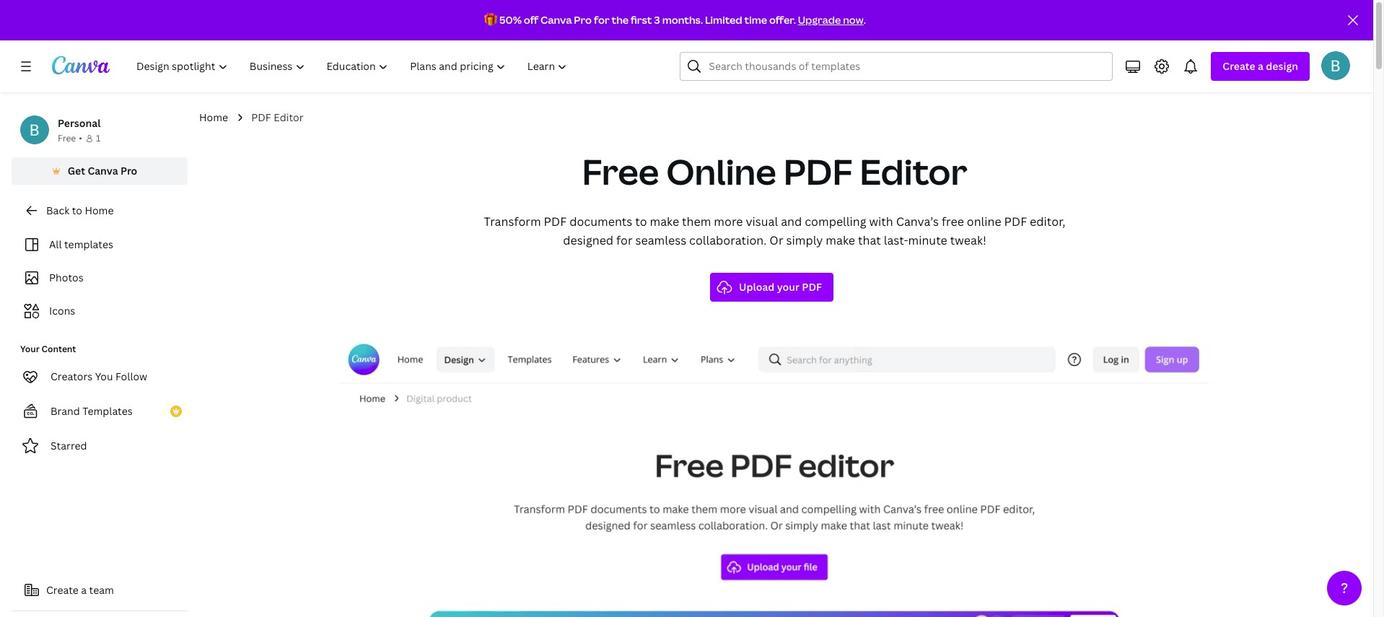 Task type: describe. For each thing, give the bounding box(es) containing it.
photos
[[49, 271, 84, 284]]

follow
[[115, 370, 147, 383]]

with
[[869, 214, 893, 230]]

free •
[[58, 132, 82, 144]]

all templates
[[49, 237, 113, 251]]

offer.
[[769, 13, 796, 27]]

canva's
[[896, 214, 939, 230]]

your content
[[20, 343, 76, 355]]

months.
[[662, 13, 703, 27]]

the
[[612, 13, 629, 27]]

0 vertical spatial make
[[650, 214, 679, 230]]

you
[[95, 370, 113, 383]]

visual
[[746, 214, 778, 230]]

0 horizontal spatial editor
[[274, 110, 304, 124]]

🎁
[[484, 13, 497, 27]]

free for free •
[[58, 132, 76, 144]]

back to home
[[46, 204, 114, 217]]

that
[[858, 232, 881, 248]]

back
[[46, 204, 69, 217]]

pdf inside button
[[802, 280, 822, 294]]

off
[[524, 13, 539, 27]]

brand templates link
[[12, 397, 188, 426]]

a for team
[[81, 583, 87, 597]]

pdf right home link
[[251, 110, 271, 124]]

upload your pdf button
[[710, 273, 834, 302]]

back to home link
[[12, 196, 188, 225]]

and
[[781, 214, 802, 230]]

create a design button
[[1211, 52, 1310, 81]]

tweak!
[[950, 232, 987, 248]]

more
[[714, 214, 743, 230]]

1 horizontal spatial make
[[826, 232, 855, 248]]

photos link
[[20, 264, 179, 292]]

create for create a team
[[46, 583, 79, 597]]

your
[[777, 280, 800, 294]]

1 horizontal spatial canva
[[541, 13, 572, 27]]

starred
[[51, 439, 87, 453]]

get
[[68, 164, 85, 178]]

transform pdf documents to make them more visual and compelling with canva's free online pdf editor, designed for seamless collaboration. or simply make that last-minute tweak!
[[484, 214, 1066, 248]]

compelling
[[805, 214, 867, 230]]

3
[[654, 13, 660, 27]]

upload
[[739, 280, 775, 294]]

transform
[[484, 214, 541, 230]]

your
[[20, 343, 40, 355]]

free for free online pdf editor
[[582, 148, 659, 195]]

1 horizontal spatial editor
[[860, 148, 968, 195]]

editor,
[[1030, 214, 1066, 230]]

get canva pro
[[68, 164, 137, 178]]

create a team button
[[12, 576, 188, 605]]

collaboration.
[[689, 232, 767, 248]]

simply
[[786, 232, 823, 248]]

get canva pro button
[[12, 157, 188, 185]]

0 horizontal spatial for
[[594, 13, 610, 27]]

pdf up compelling
[[784, 148, 853, 195]]

templates
[[82, 404, 133, 418]]

for inside the "transform pdf documents to make them more visual and compelling with canva's free online pdf editor, designed for seamless collaboration. or simply make that last-minute tweak!"
[[616, 232, 633, 248]]

free
[[942, 214, 964, 230]]

🎁 50% off canva pro for the first 3 months. limited time offer. upgrade now .
[[484, 13, 866, 27]]

•
[[79, 132, 82, 144]]

canva inside button
[[88, 164, 118, 178]]

creators
[[51, 370, 93, 383]]



Task type: locate. For each thing, give the bounding box(es) containing it.
0 vertical spatial free
[[58, 132, 76, 144]]

for left the "the"
[[594, 13, 610, 27]]

seamless
[[636, 232, 686, 248]]

pro left the "the"
[[574, 13, 592, 27]]

1 vertical spatial for
[[616, 232, 633, 248]]

home up all templates link
[[85, 204, 114, 217]]

to right "back" at the left of page
[[72, 204, 82, 217]]

0 horizontal spatial home
[[85, 204, 114, 217]]

free left •
[[58, 132, 76, 144]]

last-
[[884, 232, 908, 248]]

personal
[[58, 116, 101, 130]]

online
[[967, 214, 1002, 230]]

1 horizontal spatial home
[[199, 110, 228, 124]]

team
[[89, 583, 114, 597]]

starred link
[[12, 432, 188, 460]]

icons link
[[20, 297, 179, 325]]

design
[[1266, 59, 1298, 73]]

create a team
[[46, 583, 114, 597]]

all
[[49, 237, 62, 251]]

1 vertical spatial home
[[85, 204, 114, 217]]

0 horizontal spatial canva
[[88, 164, 118, 178]]

top level navigation element
[[127, 52, 580, 81]]

pro up "back to home" link
[[121, 164, 137, 178]]

0 vertical spatial canva
[[541, 13, 572, 27]]

content
[[42, 343, 76, 355]]

1 vertical spatial make
[[826, 232, 855, 248]]

make
[[650, 214, 679, 230], [826, 232, 855, 248]]

1 horizontal spatial create
[[1223, 59, 1256, 73]]

for down documents
[[616, 232, 633, 248]]

a for design
[[1258, 59, 1264, 73]]

create
[[1223, 59, 1256, 73], [46, 583, 79, 597]]

free online pdf editor
[[582, 148, 968, 195]]

1 vertical spatial editor
[[860, 148, 968, 195]]

a inside the create a design dropdown button
[[1258, 59, 1264, 73]]

minute
[[908, 232, 948, 248]]

0 horizontal spatial a
[[81, 583, 87, 597]]

pdf up designed
[[544, 214, 567, 230]]

0 horizontal spatial to
[[72, 204, 82, 217]]

pdf
[[251, 110, 271, 124], [784, 148, 853, 195], [544, 214, 567, 230], [1004, 214, 1027, 230], [802, 280, 822, 294]]

them
[[682, 214, 711, 230]]

0 horizontal spatial create
[[46, 583, 79, 597]]

a left design
[[1258, 59, 1264, 73]]

create left design
[[1223, 59, 1256, 73]]

online
[[666, 148, 777, 195]]

0 horizontal spatial pro
[[121, 164, 137, 178]]

for
[[594, 13, 610, 27], [616, 232, 633, 248]]

home left pdf editor
[[199, 110, 228, 124]]

1 vertical spatial free
[[582, 148, 659, 195]]

creators you follow
[[51, 370, 147, 383]]

1 horizontal spatial a
[[1258, 59, 1264, 73]]

1 horizontal spatial free
[[582, 148, 659, 195]]

create left the team
[[46, 583, 79, 597]]

1 vertical spatial a
[[81, 583, 87, 597]]

upgrade now button
[[798, 13, 864, 27]]

Search search field
[[709, 53, 1104, 80]]

create inside create a team button
[[46, 583, 79, 597]]

documents
[[570, 214, 632, 230]]

1 vertical spatial create
[[46, 583, 79, 597]]

to inside the "transform pdf documents to make them more visual and compelling with canva's free online pdf editor, designed for seamless collaboration. or simply make that last-minute tweak!"
[[635, 214, 647, 230]]

pro
[[574, 13, 592, 27], [121, 164, 137, 178]]

1 horizontal spatial for
[[616, 232, 633, 248]]

upload your pdf
[[739, 280, 822, 294]]

.
[[864, 13, 866, 27]]

0 vertical spatial for
[[594, 13, 610, 27]]

upgrade
[[798, 13, 841, 27]]

a
[[1258, 59, 1264, 73], [81, 583, 87, 597]]

limited
[[705, 13, 742, 27]]

0 horizontal spatial make
[[650, 214, 679, 230]]

1 horizontal spatial pro
[[574, 13, 592, 27]]

0 vertical spatial editor
[[274, 110, 304, 124]]

1 vertical spatial pro
[[121, 164, 137, 178]]

0 vertical spatial home
[[199, 110, 228, 124]]

1 vertical spatial canva
[[88, 164, 118, 178]]

pdf editor
[[251, 110, 304, 124]]

pdf right online at the right of the page
[[1004, 214, 1027, 230]]

designed
[[563, 232, 614, 248]]

canva right get
[[88, 164, 118, 178]]

0 vertical spatial create
[[1223, 59, 1256, 73]]

to
[[72, 204, 82, 217], [635, 214, 647, 230]]

brand
[[51, 404, 80, 418]]

make down compelling
[[826, 232, 855, 248]]

templates
[[64, 237, 113, 251]]

pdf right your
[[802, 280, 822, 294]]

0 vertical spatial a
[[1258, 59, 1264, 73]]

or
[[770, 232, 784, 248]]

editor
[[274, 110, 304, 124], [860, 148, 968, 195]]

create for create a design
[[1223, 59, 1256, 73]]

canva right off
[[541, 13, 572, 27]]

icons
[[49, 304, 75, 318]]

pro inside button
[[121, 164, 137, 178]]

brand templates
[[51, 404, 133, 418]]

0 vertical spatial pro
[[574, 13, 592, 27]]

to up "seamless"
[[635, 214, 647, 230]]

creators you follow link
[[12, 362, 188, 391]]

make up "seamless"
[[650, 214, 679, 230]]

canva
[[541, 13, 572, 27], [88, 164, 118, 178]]

None search field
[[680, 52, 1113, 81]]

create a design
[[1223, 59, 1298, 73]]

free up documents
[[582, 148, 659, 195]]

a inside create a team button
[[81, 583, 87, 597]]

home
[[199, 110, 228, 124], [85, 204, 114, 217]]

brad klo image
[[1322, 51, 1350, 80]]

50%
[[499, 13, 522, 27]]

1 horizontal spatial to
[[635, 214, 647, 230]]

home link
[[199, 110, 228, 126]]

create inside dropdown button
[[1223, 59, 1256, 73]]

1
[[96, 132, 101, 144]]

0 horizontal spatial free
[[58, 132, 76, 144]]

a left the team
[[81, 583, 87, 597]]

free
[[58, 132, 76, 144], [582, 148, 659, 195]]

now
[[843, 13, 864, 27]]

all templates link
[[20, 231, 179, 258]]

first
[[631, 13, 652, 27]]

time
[[745, 13, 767, 27]]



Task type: vqa. For each thing, say whether or not it's contained in the screenshot.
🎁 50% off Canva Pro for the first 3 months. Limited time offer. Upgrade now .
yes



